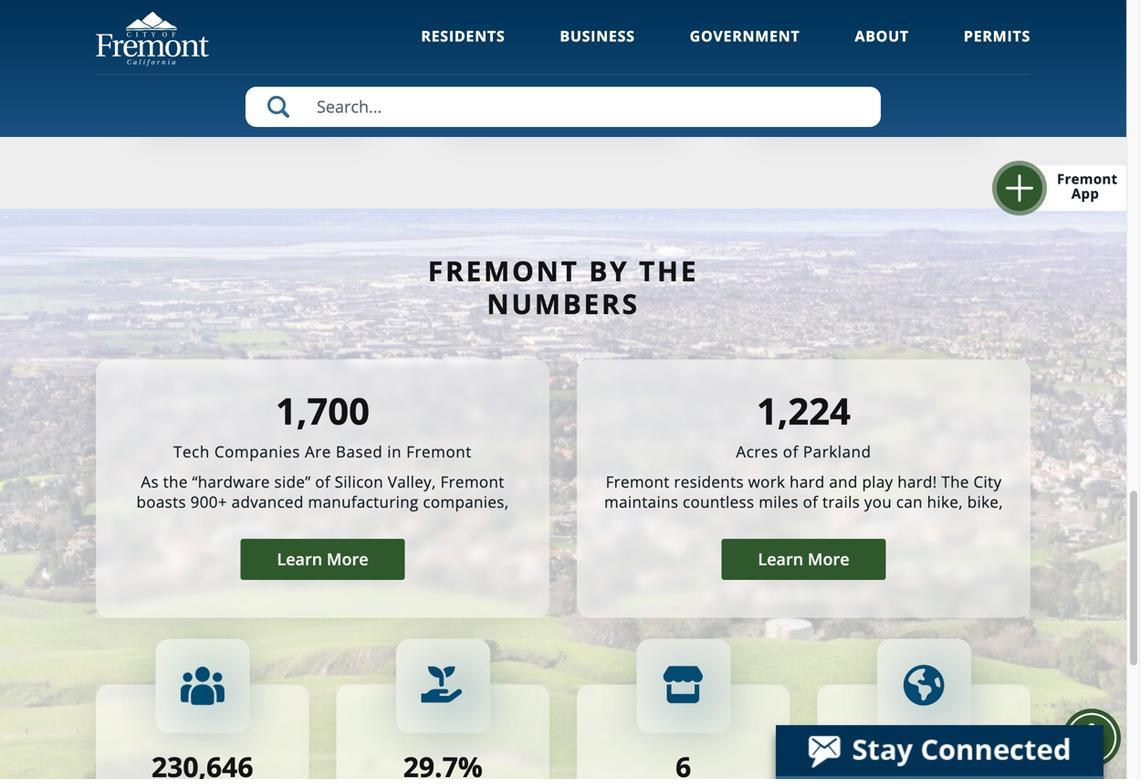 Task type: describe. For each thing, give the bounding box(es) containing it.
silicon
[[335, 471, 384, 492]]

4
[[387, 512, 396, 533]]

1,224
[[757, 385, 851, 435]]

1,700
[[276, 385, 370, 435]]

representing
[[209, 512, 306, 533]]

boasts
[[137, 492, 186, 513]]

in inside as the "hardware side" of silicon valley, fremont boasts 900+ advanced manufacturing companies, representing 1 in every 4 jobs.
[[324, 512, 338, 533]]

explore.
[[797, 512, 858, 533]]

hike,
[[928, 492, 963, 513]]

the
[[942, 471, 970, 492]]

business link
[[560, 26, 635, 71]]

about
[[855, 26, 910, 46]]

by
[[589, 252, 630, 290]]

fremont app
[[1058, 169, 1118, 203]]

residents
[[674, 471, 744, 492]]

1,224 acres of parkland
[[736, 385, 872, 462]]

1
[[310, 512, 319, 533]]

in inside 1,700 tech companies are based in fremont
[[387, 441, 402, 462]]

business
[[560, 26, 635, 46]]

maintains
[[605, 492, 679, 513]]

fremont inside fremont app link
[[1058, 169, 1118, 188]]

companies,
[[423, 492, 509, 513]]

run
[[750, 512, 777, 533]]

city
[[974, 471, 1002, 492]]

storm
[[184, 85, 232, 107]]

government link
[[690, 26, 800, 71]]

parkland
[[804, 441, 872, 462]]

acres
[[736, 441, 779, 462]]

Search text field
[[246, 87, 881, 127]]

family walking on sidewalk image
[[748, 0, 990, 71]]

you
[[865, 492, 892, 513]]

fremont
[[428, 252, 580, 290]]

29.7% image
[[421, 664, 465, 708]]

fremont by the numbers
[[428, 252, 699, 322]]

information
[[236, 85, 332, 107]]

numbers
[[487, 285, 640, 322]]

storm information
[[184, 85, 332, 107]]

based
[[336, 441, 383, 462]]

the
[[639, 252, 699, 290]]

more for 1,224
[[808, 548, 850, 570]]

miles
[[759, 492, 799, 513]]

&
[[781, 512, 792, 533]]

advanced
[[232, 492, 304, 513]]

6 image
[[662, 664, 706, 708]]

fremont app link
[[1016, 165, 1127, 211]]

230,646 image
[[181, 667, 224, 705]]

learn more for 1,700
[[277, 548, 369, 570]]

hard!
[[898, 471, 938, 492]]

as
[[141, 471, 159, 492]]

jobs.
[[401, 512, 436, 533]]

work
[[749, 471, 786, 492]]



Task type: vqa. For each thing, say whether or not it's contained in the screenshot.
Text Field
no



Task type: locate. For each thing, give the bounding box(es) containing it.
1 horizontal spatial of
[[783, 441, 799, 462]]

1 horizontal spatial learn
[[758, 548, 804, 570]]

manufacturing
[[308, 492, 419, 513]]

about link
[[855, 26, 910, 71]]

learn for 1,700
[[277, 548, 323, 570]]

0 vertical spatial in
[[387, 441, 402, 462]]

government
[[690, 26, 800, 46]]

learn
[[277, 548, 323, 570], [758, 548, 804, 570]]

residents link
[[421, 26, 505, 71]]

more
[[327, 548, 369, 570], [808, 548, 850, 570]]

fremont residents work hard and play hard! the city maintains countless miles of trails you can hike, bike, run & explore.
[[605, 471, 1004, 533]]

countless
[[683, 492, 755, 513]]

storm information link
[[137, 0, 379, 135]]

0 horizontal spatial learn
[[277, 548, 323, 570]]

more for 1,700
[[327, 548, 369, 570]]

sandbag station with sand in bin and bags to fill image
[[137, 0, 379, 71]]

of left trails
[[803, 492, 819, 513]]

of inside the fremont residents work hard and play hard! the city maintains countless miles of trails you can hike, bike, run & explore.
[[803, 492, 819, 513]]

more down the explore.
[[808, 548, 850, 570]]

of right side"
[[315, 471, 331, 492]]

more down every at the left of the page
[[327, 548, 369, 570]]

and
[[830, 471, 858, 492]]

are
[[305, 441, 331, 462]]

of right acres
[[783, 441, 799, 462]]

2 more from the left
[[808, 548, 850, 570]]

learn more down &
[[758, 548, 850, 570]]

as the "hardware side" of silicon valley, fremont boasts 900+ advanced manufacturing companies, representing 1 in every 4 jobs.
[[137, 471, 509, 533]]

in up valley,
[[387, 441, 402, 462]]

bike,
[[968, 492, 1004, 513]]

fremont
[[1058, 169, 1118, 188], [407, 441, 472, 462], [441, 471, 505, 492], [606, 471, 670, 492]]

1 horizontal spatial more
[[808, 548, 850, 570]]

fremont inside 1,700 tech companies are based in fremont
[[407, 441, 472, 462]]

900+
[[191, 492, 227, 513]]

learn down &
[[758, 548, 804, 570]]

learn for 1,224
[[758, 548, 804, 570]]

app
[[1072, 184, 1100, 203]]

in
[[387, 441, 402, 462], [324, 512, 338, 533]]

can
[[897, 492, 923, 513]]

play
[[863, 471, 894, 492]]

0 horizontal spatial of
[[315, 471, 331, 492]]

2 learn from the left
[[758, 548, 804, 570]]

1 learn from the left
[[277, 548, 323, 570]]

every
[[342, 512, 383, 533]]

learn down 1
[[277, 548, 323, 570]]

0 horizontal spatial more
[[327, 548, 369, 570]]

48.6% image
[[903, 664, 946, 708]]

the
[[163, 471, 188, 492]]

of inside as the "hardware side" of silicon valley, fremont boasts 900+ advanced manufacturing companies, representing 1 in every 4 jobs.
[[315, 471, 331, 492]]

in right 1
[[324, 512, 338, 533]]

1 horizontal spatial in
[[387, 441, 402, 462]]

1,700 tech companies are based in fremont
[[174, 385, 472, 462]]

1 more from the left
[[327, 548, 369, 570]]

of inside 1,224 acres of parkland
[[783, 441, 799, 462]]

2 horizontal spatial of
[[803, 492, 819, 513]]

stay connected image
[[776, 725, 1102, 776]]

2 learn more from the left
[[758, 548, 850, 570]]

"hardware
[[192, 471, 270, 492]]

companies
[[214, 441, 300, 462]]

tech
[[174, 441, 210, 462]]

trails
[[823, 492, 860, 513]]

fremont inside the fremont residents work hard and play hard! the city maintains countless miles of trails you can hike, bike, run & explore.
[[606, 471, 670, 492]]

1 vertical spatial in
[[324, 512, 338, 533]]

1 horizontal spatial learn more
[[758, 548, 850, 570]]

learn more down 1
[[277, 548, 369, 570]]

photo of two people holding hands and a planning process and myfremont logo image
[[443, 0, 684, 71]]

fremont inside as the "hardware side" of silicon valley, fremont boasts 900+ advanced manufacturing companies, representing 1 in every 4 jobs.
[[441, 471, 505, 492]]

0 horizontal spatial in
[[324, 512, 338, 533]]

permits
[[964, 26, 1031, 46]]

learn more for 1,224
[[758, 548, 850, 570]]

residents
[[421, 26, 505, 46]]

side"
[[274, 471, 311, 492]]

of
[[783, 441, 799, 462], [315, 471, 331, 492], [803, 492, 819, 513]]

valley,
[[388, 471, 436, 492]]

learn more
[[277, 548, 369, 570], [758, 548, 850, 570]]

1 learn more from the left
[[277, 548, 369, 570]]

0 horizontal spatial learn more
[[277, 548, 369, 570]]

permits link
[[964, 26, 1031, 71]]

hard
[[790, 471, 825, 492]]



